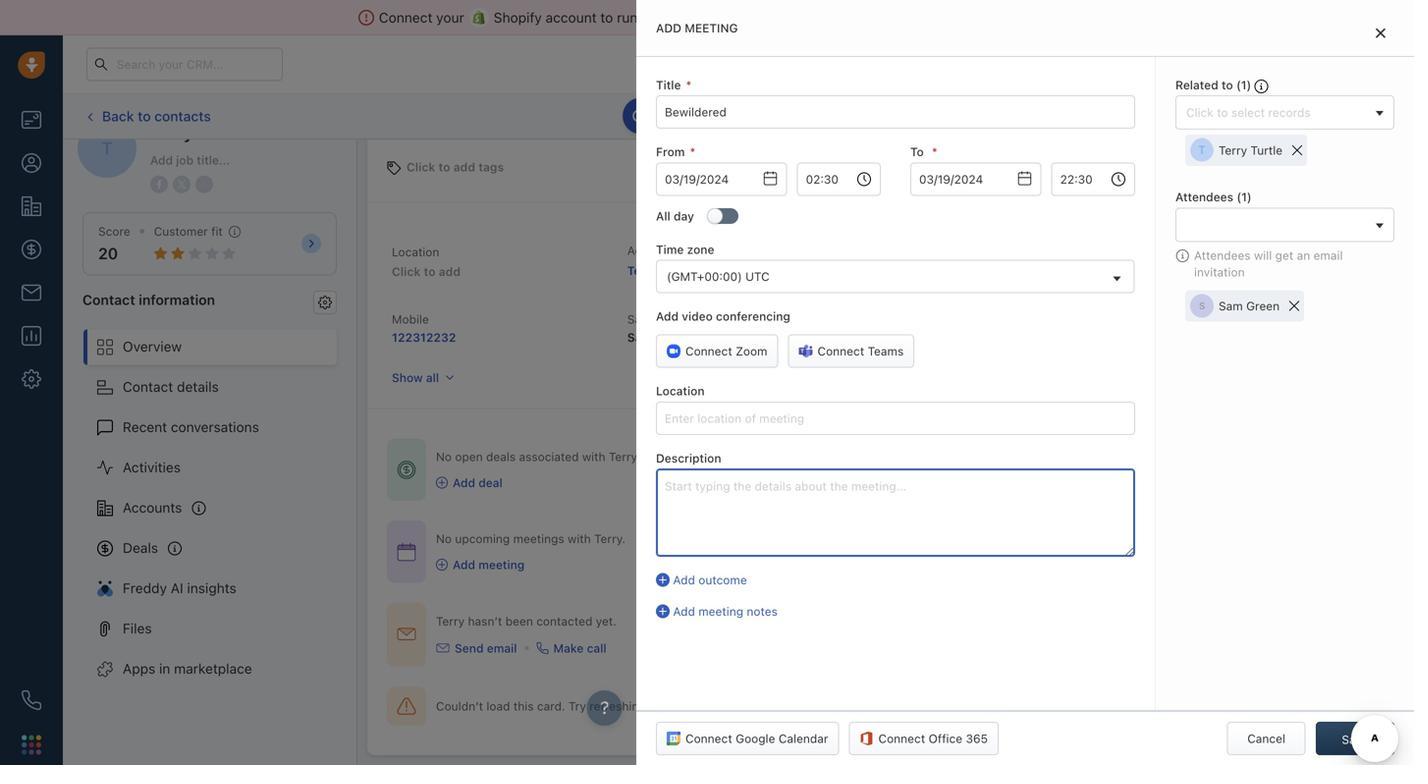 Task type: locate. For each thing, give the bounding box(es) containing it.
0 horizontal spatial green
[[656, 331, 691, 345]]

cancel
[[1248, 732, 1286, 746]]

make
[[554, 642, 584, 655]]

shopify
[[494, 9, 542, 26]]

add deal down 1 link on the right
[[1258, 109, 1307, 123]]

add down the open
[[453, 476, 476, 490]]

tab panel
[[637, 0, 1415, 765]]

1 vertical spatial 1
[[1242, 78, 1247, 92]]

add deal down the open
[[453, 476, 503, 490]]

None text field
[[797, 162, 881, 196]]

sales for sales owner sam green
[[628, 312, 657, 326]]

2 vertical spatial turtle
[[661, 264, 695, 278]]

sam
[[1219, 299, 1244, 313], [628, 331, 653, 345]]

0 horizontal spatial sales
[[628, 312, 657, 326]]

1 vertical spatial green
[[656, 331, 691, 345]]

add meeting link
[[436, 556, 626, 573]]

ends
[[938, 57, 963, 70]]

1 right send email image
[[1285, 51, 1291, 63]]

1 vertical spatial deal
[[479, 476, 503, 490]]

click left tags
[[407, 160, 436, 174]]

0 horizontal spatial terry turtle
[[150, 122, 246, 143]]

20 button
[[98, 244, 118, 263]]

the
[[894, 9, 915, 26], [649, 699, 667, 713]]

meeting for add meeting notes link
[[699, 605, 744, 619]]

zoom
[[736, 345, 768, 358]]

connect for connect zoom
[[686, 345, 733, 358]]

Start typing the details about the meeting... text field
[[656, 469, 1136, 557]]

green down attendees will get an email invitation
[[1247, 299, 1280, 313]]

and
[[781, 9, 804, 26]]

0 vertical spatial the
[[894, 9, 915, 26]]

with
[[583, 450, 606, 464], [568, 532, 591, 546]]

attendees inside attendees will get an email invitation
[[1195, 248, 1251, 262]]

1 horizontal spatial sales
[[1106, 109, 1136, 123]]

add up mobile 122312232
[[439, 265, 461, 279]]

1 vertical spatial meeting
[[479, 558, 525, 572]]

location for location click to add
[[392, 245, 440, 259]]

1 horizontal spatial add deal
[[1258, 109, 1307, 123]]

to
[[601, 9, 613, 26], [1222, 78, 1234, 92], [138, 108, 151, 124], [787, 109, 799, 123], [439, 160, 451, 174], [424, 265, 436, 279]]

no up container_wx8msf4aqz5i3rn1 icon
[[436, 532, 452, 546]]

green inside sales owner sam green
[[656, 331, 691, 345]]

the left page.
[[649, 699, 667, 713]]

1 ( from the top
[[1237, 78, 1242, 92]]

click inside location click to add
[[392, 265, 421, 279]]

add meeting
[[656, 21, 738, 35], [453, 558, 525, 572]]

1 vertical spatial )
[[1248, 190, 1252, 204]]

an
[[1297, 248, 1311, 262]]

None text field
[[1052, 162, 1136, 196]]

0 vertical spatial email
[[1314, 248, 1344, 262]]

1 horizontal spatial in
[[966, 57, 976, 70]]

your trial ends in 21 days
[[889, 57, 1017, 70]]

attendees down t
[[1176, 190, 1234, 204]]

1 horizontal spatial deal
[[1283, 109, 1307, 123]]

sales
[[1106, 109, 1136, 123], [628, 312, 657, 326]]

office
[[929, 732, 963, 746]]

zone
[[687, 243, 715, 256]]

1 vertical spatial (
[[1237, 190, 1242, 204]]

meeting down outcome at the bottom
[[699, 605, 744, 619]]

plans
[[1100, 57, 1131, 71]]

turtle inside account terry turtle
[[661, 264, 695, 278]]

notes
[[747, 605, 778, 619]]

-- text field
[[656, 162, 788, 196]]

1 down send email image
[[1242, 78, 1247, 92]]

contact information
[[83, 292, 215, 308]]

ai
[[171, 580, 183, 596]]

0 vertical spatial contact
[[83, 292, 135, 308]]

contact details
[[123, 379, 219, 395]]

1 vertical spatial terry turtle
[[1219, 144, 1283, 157]]

add left outcome at the bottom
[[673, 573, 695, 587]]

2 horizontal spatial turtle
[[1251, 144, 1283, 157]]

0 vertical spatial (
[[1237, 78, 1242, 92]]

1 vertical spatial sales
[[628, 312, 657, 326]]

sales activities
[[1106, 109, 1189, 123]]

add left tags
[[454, 160, 476, 174]]

0 horizontal spatial email
[[487, 642, 517, 655]]

1 vertical spatial add
[[439, 265, 461, 279]]

mng settings image
[[318, 296, 332, 309]]

0 vertical spatial attendees
[[1176, 190, 1234, 204]]

to up mobile
[[424, 265, 436, 279]]

1 vertical spatial add meeting
[[453, 558, 525, 572]]

container_wx8msf4aqz5i3rn1 image inside add deal link
[[436, 477, 448, 489]]

2 your from the left
[[642, 9, 670, 26]]

365
[[966, 732, 988, 746]]

0 horizontal spatial location
[[392, 245, 440, 259]]

sales left owner
[[628, 312, 657, 326]]

0 horizontal spatial sam
[[628, 331, 653, 345]]

connect for connect office 365
[[879, 732, 926, 746]]

1 horizontal spatial sam
[[1219, 299, 1244, 313]]

green down owner
[[656, 331, 691, 345]]

customer
[[154, 224, 208, 238]]

1 vertical spatial the
[[649, 699, 667, 713]]

0 vertical spatial deal
[[1283, 109, 1307, 123]]

terryturtle85@gmail.com
[[863, 264, 1010, 278]]

deal down 1 link on the right
[[1283, 109, 1307, 123]]

0 horizontal spatial the
[[649, 699, 667, 713]]

your right run on the top of page
[[642, 9, 670, 26]]

2 vertical spatial click
[[392, 265, 421, 279]]

terry down account
[[628, 264, 658, 278]]

make call
[[554, 642, 607, 655]]

meeting for add meeting link
[[479, 558, 525, 572]]

connect for connect teams
[[818, 345, 865, 358]]

meeting inside add meeting notes link
[[699, 605, 744, 619]]

the right from
[[894, 9, 915, 26]]

location up mobile
[[392, 245, 440, 259]]

1 vertical spatial attendees
[[1195, 248, 1251, 262]]

sales for sales activities
[[1106, 109, 1136, 123]]

sam down terry turtle link
[[628, 331, 653, 345]]

no left the open
[[436, 450, 452, 464]]

click right available.
[[757, 109, 784, 123]]

deals
[[123, 540, 158, 556]]

sales left activities
[[1106, 109, 1136, 123]]

your
[[889, 57, 912, 70]]

shopify account to run your sales, marketing and support from the crm.
[[494, 9, 953, 26]]

2 ) from the top
[[1248, 190, 1252, 204]]

sam down invitation
[[1219, 299, 1244, 313]]

conferencing
[[716, 310, 791, 323]]

0 vertical spatial location
[[392, 245, 440, 259]]

add
[[656, 21, 682, 35], [1258, 109, 1280, 123], [150, 153, 173, 167], [656, 310, 679, 323], [453, 476, 476, 490], [453, 558, 476, 572], [673, 573, 695, 587], [673, 605, 695, 619]]

0 vertical spatial terry turtle
[[150, 122, 246, 143]]

( up attendees will get an email invitation
[[1237, 190, 1242, 204]]

terry. right meetings
[[595, 532, 626, 546]]

1 vertical spatial add deal
[[453, 476, 503, 490]]

connect google calendar
[[686, 732, 829, 746]]

deal
[[1283, 109, 1307, 123], [479, 476, 503, 490]]

no for no upcoming meetings with terry.
[[436, 532, 452, 546]]

0 vertical spatial sales
[[1106, 109, 1136, 123]]

1 no from the top
[[436, 450, 452, 464]]

1 vertical spatial no
[[436, 532, 452, 546]]

0 vertical spatial meeting
[[685, 21, 738, 35]]

location down connect zoom button
[[656, 384, 705, 398]]

get
[[1276, 248, 1294, 262]]

ago
[[949, 331, 971, 345]]

explore
[[1055, 57, 1097, 71]]

1 horizontal spatial green
[[1247, 299, 1280, 313]]

2 vertical spatial meeting
[[699, 605, 744, 619]]

dialog containing add meeting
[[637, 0, 1415, 765]]

load
[[487, 699, 510, 713]]

1 up attendees will get an email invitation
[[1242, 190, 1248, 204]]

location inside location click to add
[[392, 245, 440, 259]]

send email image
[[1231, 58, 1245, 71]]

container_wx8msf4aqz5i3rn1 image
[[397, 460, 417, 480], [436, 477, 448, 489], [397, 542, 417, 562], [397, 625, 417, 645], [436, 642, 450, 655], [537, 643, 549, 654], [397, 697, 417, 716]]

terry turtle up add job title...
[[150, 122, 246, 143]]

1 vertical spatial location
[[656, 384, 705, 398]]

0 vertical spatial in
[[966, 57, 976, 70]]

job
[[176, 153, 194, 167]]

save
[[1343, 733, 1369, 747]]

phone element
[[12, 681, 51, 720]]

1 vertical spatial click
[[407, 160, 436, 174]]

email
[[677, 110, 706, 123]]

attendees up invitation
[[1195, 248, 1251, 262]]

to left tags
[[439, 160, 451, 174]]

updates available. click to refresh. link
[[623, 98, 855, 134]]

add outcome
[[673, 573, 747, 587]]

to inside location click to add
[[424, 265, 436, 279]]

email right an
[[1314, 248, 1344, 262]]

20
[[98, 244, 118, 263]]

apps
[[123, 661, 155, 677]]

1 horizontal spatial turtle
[[661, 264, 695, 278]]

overview
[[123, 339, 182, 355]]

customer fit
[[154, 224, 223, 238]]

meeting left and
[[685, 21, 738, 35]]

no
[[436, 450, 452, 464], [436, 532, 452, 546]]

in right 'apps'
[[159, 661, 170, 677]]

add meeting up title
[[656, 21, 738, 35]]

account
[[546, 9, 597, 26]]

time
[[656, 243, 684, 256]]

with right associated
[[583, 450, 606, 464]]

attendees for attendees will get an email invitation
[[1195, 248, 1251, 262]]

1 vertical spatial in
[[159, 661, 170, 677]]

contact up the recent
[[123, 379, 173, 395]]

terry. left description
[[609, 450, 640, 464]]

contact
[[83, 292, 135, 308], [123, 379, 173, 395]]

turtle inside tab panel
[[1251, 144, 1283, 157]]

attendees for attendees ( 1 )
[[1176, 190, 1234, 204]]

add inside 'link'
[[673, 573, 695, 587]]

add inside button
[[1258, 109, 1280, 123]]

Title text field
[[656, 95, 1136, 129]]

meeting inside add meeting link
[[479, 558, 525, 572]]

back to contacts
[[102, 108, 211, 124]]

0 vertical spatial add deal
[[1258, 109, 1307, 123]]

add deal button
[[1228, 100, 1317, 133]]

time zone
[[656, 243, 715, 256]]

0 vertical spatial no
[[436, 450, 452, 464]]

( down send email image
[[1237, 78, 1242, 92]]

deal down deals
[[479, 476, 503, 490]]

green
[[1247, 299, 1280, 313], [656, 331, 691, 345]]

1 vertical spatial contact
[[123, 379, 173, 395]]

turtle down add deal button
[[1251, 144, 1283, 157]]

turtle up 'title...'
[[198, 122, 246, 143]]

0 horizontal spatial add deal
[[453, 476, 503, 490]]

in left 21
[[966, 57, 976, 70]]

click
[[757, 109, 784, 123], [407, 160, 436, 174], [392, 265, 421, 279]]

email down hasn't
[[487, 642, 517, 655]]

) left 1 link on the right
[[1247, 78, 1252, 92]]

contact down 20
[[83, 292, 135, 308]]

meeting
[[685, 21, 738, 35], [479, 558, 525, 572], [699, 605, 744, 619]]

to left run on the top of page
[[601, 9, 613, 26]]

deal inside button
[[1283, 109, 1307, 123]]

1 horizontal spatial location
[[656, 384, 705, 398]]

your left shopify
[[436, 9, 464, 26]]

to down send email image
[[1222, 78, 1234, 92]]

add down 1 link on the right
[[1258, 109, 1280, 123]]

terry turtle link
[[628, 264, 695, 278]]

terry turtle
[[150, 122, 246, 143], [1219, 144, 1283, 157]]

explore plans
[[1055, 57, 1131, 71]]

0 vertical spatial turtle
[[198, 122, 246, 143]]

add job title...
[[150, 153, 230, 167]]

terry right t
[[1219, 144, 1248, 157]]

-- text field
[[911, 162, 1042, 196]]

location
[[392, 245, 440, 259], [656, 384, 705, 398]]

from
[[656, 145, 685, 159]]

in
[[966, 57, 976, 70], [159, 661, 170, 677]]

terryturtle85@gmail.com link
[[863, 261, 1010, 281]]

seconds
[[897, 331, 946, 345]]

sales inside sales owner sam green
[[628, 312, 657, 326]]

accounts
[[123, 500, 182, 516]]

0 horizontal spatial your
[[436, 9, 464, 26]]

video
[[682, 310, 713, 323]]

back to contacts link
[[83, 101, 212, 132]]

all
[[656, 209, 671, 223]]

connect inside button
[[686, 345, 733, 358]]

add left job
[[150, 153, 173, 167]]

2 no from the top
[[436, 532, 452, 546]]

1 horizontal spatial your
[[642, 9, 670, 26]]

) up attendees will get an email invitation
[[1248, 190, 1252, 204]]

1 vertical spatial sam
[[628, 331, 653, 345]]

1 horizontal spatial email
[[1314, 248, 1344, 262]]

0 vertical spatial )
[[1247, 78, 1252, 92]]

meeting down upcoming
[[479, 558, 525, 572]]

terry turtle down add deal button
[[1219, 144, 1283, 157]]

attendees
[[1176, 190, 1234, 204], [1195, 248, 1251, 262]]

turtle down time zone
[[661, 264, 695, 278]]

1 vertical spatial turtle
[[1251, 144, 1283, 157]]

send
[[455, 642, 484, 655]]

turtle
[[198, 122, 246, 143], [1251, 144, 1283, 157], [661, 264, 695, 278]]

add meeting down upcoming
[[453, 558, 525, 572]]

click up mobile
[[392, 265, 421, 279]]

add
[[454, 160, 476, 174], [439, 265, 461, 279]]

1 ) from the top
[[1247, 78, 1252, 92]]

0 vertical spatial add meeting
[[656, 21, 738, 35]]

2 vertical spatial 1
[[1242, 190, 1248, 204]]

dialog
[[637, 0, 1415, 765]]

deals
[[486, 450, 516, 464]]

run
[[617, 9, 638, 26]]

with right meetings
[[568, 532, 591, 546]]

couldn't
[[436, 699, 483, 713]]



Task type: vqa. For each thing, say whether or not it's contained in the screenshot.
lauranordasample@gmail.com link
no



Task type: describe. For each thing, give the bounding box(es) containing it.
connect office 365
[[879, 732, 988, 746]]

email inside attendees will get an email invitation
[[1314, 248, 1344, 262]]

container_wx8msf4aqz5i3rn1 image
[[436, 559, 448, 571]]

0 horizontal spatial deal
[[479, 476, 503, 490]]

account terry turtle
[[628, 244, 695, 278]]

0 vertical spatial click
[[757, 109, 784, 123]]

add deal inside button
[[1258, 109, 1307, 123]]

contacted
[[537, 615, 593, 628]]

back
[[102, 108, 134, 124]]

freshworks switcher image
[[22, 735, 41, 755]]

no open deals associated with terry.
[[436, 450, 640, 464]]

upcoming
[[455, 532, 510, 546]]

day
[[674, 209, 694, 223]]

1 vertical spatial terry.
[[595, 532, 626, 546]]

show
[[392, 371, 423, 385]]

recent
[[123, 419, 167, 435]]

card.
[[537, 699, 566, 713]]

0 vertical spatial terry.
[[609, 450, 640, 464]]

a few seconds ago
[[863, 331, 971, 345]]

terry up job
[[150, 122, 193, 143]]

open
[[455, 450, 483, 464]]

teams
[[868, 345, 904, 358]]

call
[[587, 642, 607, 655]]

updates
[[652, 109, 698, 123]]

email button
[[647, 100, 717, 133]]

click to add tags
[[407, 160, 504, 174]]

trial
[[915, 57, 935, 70]]

utc
[[746, 270, 770, 284]]

add meeting notes link
[[656, 603, 1136, 620]]

related
[[1176, 78, 1219, 92]]

refreshing
[[590, 699, 646, 713]]

save button
[[1317, 722, 1395, 756]]

0 horizontal spatial turtle
[[198, 122, 246, 143]]

try
[[569, 699, 586, 713]]

sam green
[[1219, 299, 1280, 313]]

meetings
[[513, 532, 565, 546]]

1 horizontal spatial terry turtle
[[1219, 144, 1283, 157]]

from
[[861, 9, 891, 26]]

information
[[139, 292, 215, 308]]

0 vertical spatial green
[[1247, 299, 1280, 313]]

add inside location click to add
[[439, 265, 461, 279]]

outcome
[[699, 573, 747, 587]]

connect zoom button
[[656, 335, 779, 368]]

(gmt+00:00)
[[667, 270, 742, 284]]

fit
[[211, 224, 223, 238]]

connect your
[[379, 9, 464, 26]]

will
[[1255, 248, 1273, 262]]

score
[[98, 224, 130, 238]]

to
[[911, 145, 924, 159]]

contact for contact details
[[123, 379, 173, 395]]

no for no open deals associated with terry.
[[436, 450, 452, 464]]

location for location
[[656, 384, 705, 398]]

0 horizontal spatial in
[[159, 661, 170, 677]]

crm.
[[919, 9, 953, 26]]

days
[[993, 57, 1017, 70]]

description
[[656, 451, 722, 465]]

1 horizontal spatial the
[[894, 9, 915, 26]]

related to ( 1 )
[[1176, 78, 1255, 92]]

tags
[[479, 160, 504, 174]]

owner
[[661, 312, 695, 326]]

connect office 365 button
[[849, 722, 999, 756]]

1 horizontal spatial add meeting
[[656, 21, 738, 35]]

to left refresh.
[[787, 109, 799, 123]]

add left video
[[656, 310, 679, 323]]

updates available. click to refresh.
[[652, 109, 845, 123]]

add right run on the top of page
[[656, 21, 682, 35]]

support
[[808, 9, 858, 26]]

0 vertical spatial with
[[583, 450, 606, 464]]

explore plans link
[[1044, 52, 1142, 76]]

connect for connect google calendar
[[686, 732, 733, 746]]

connect for connect your
[[379, 9, 433, 26]]

add right container_wx8msf4aqz5i3rn1 icon
[[453, 558, 476, 572]]

mobile 122312232
[[392, 312, 456, 345]]

0 vertical spatial 1
[[1285, 51, 1291, 63]]

Location text field
[[656, 402, 1136, 435]]

tab panel containing add meeting
[[637, 0, 1415, 765]]

available.
[[702, 109, 753, 123]]

been
[[506, 615, 533, 628]]

calendar
[[779, 732, 829, 746]]

terry up "send"
[[436, 615, 465, 628]]

close image
[[1377, 28, 1386, 39]]

add deal link
[[436, 474, 640, 491]]

contact for contact information
[[83, 292, 135, 308]]

freddy
[[123, 580, 167, 596]]

this
[[514, 699, 534, 713]]

attendees will get an email invitation
[[1195, 248, 1344, 279]]

freddy ai insights
[[123, 580, 237, 596]]

sales,
[[673, 9, 710, 26]]

connect teams
[[818, 345, 904, 358]]

insights
[[187, 580, 237, 596]]

terry inside account terry turtle
[[628, 264, 658, 278]]

invitation
[[1195, 265, 1245, 279]]

yet.
[[596, 615, 617, 628]]

Click to select records search field
[[1182, 102, 1370, 123]]

sam inside sales owner sam green
[[628, 331, 653, 345]]

Search your CRM... text field
[[86, 48, 283, 81]]

2 ( from the top
[[1237, 190, 1242, 204]]

few
[[873, 331, 894, 345]]

connect zoom
[[686, 345, 768, 358]]

add down add outcome
[[673, 605, 695, 619]]

all
[[426, 371, 439, 385]]

marketing
[[714, 9, 777, 26]]

1 vertical spatial email
[[487, 642, 517, 655]]

add video conferencing
[[656, 310, 791, 323]]

1 your from the left
[[436, 9, 464, 26]]

0 horizontal spatial add meeting
[[453, 558, 525, 572]]

0 vertical spatial sam
[[1219, 299, 1244, 313]]

phone image
[[22, 691, 41, 710]]

no upcoming meetings with terry.
[[436, 532, 626, 546]]

0 vertical spatial add
[[454, 160, 476, 174]]

to right back
[[138, 108, 151, 124]]

add meeting notes
[[673, 605, 778, 619]]

1 vertical spatial with
[[568, 532, 591, 546]]

add outcome link
[[656, 572, 1136, 589]]

contacts
[[154, 108, 211, 124]]

details
[[177, 379, 219, 395]]

(gmt+00:00) utc link
[[657, 261, 1134, 292]]

marketplace
[[174, 661, 252, 677]]



